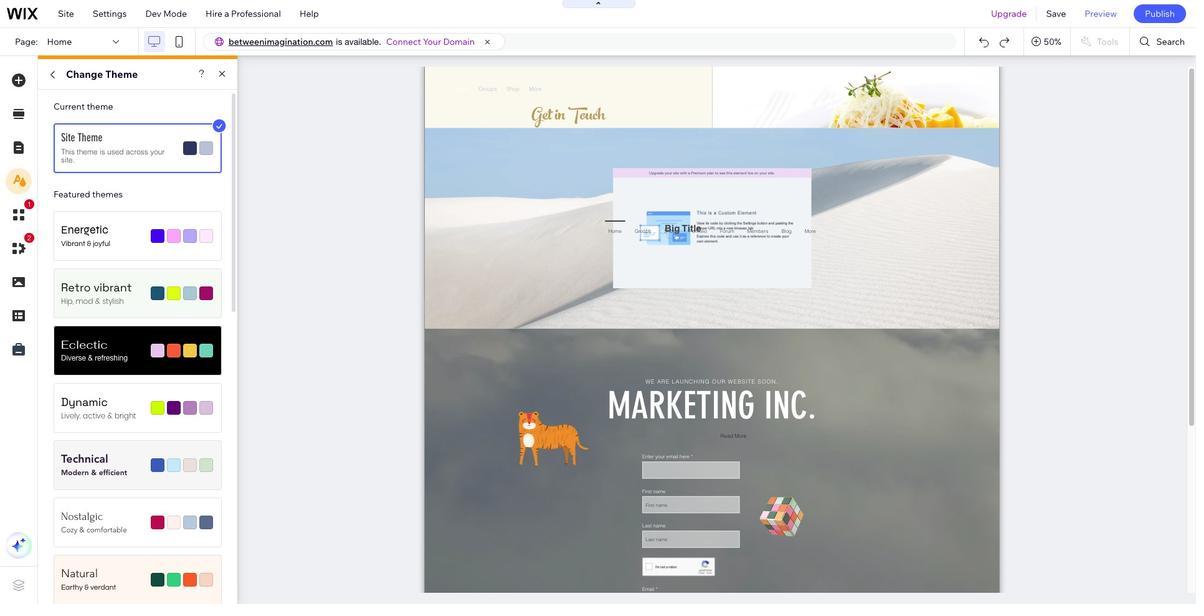 Task type: vqa. For each thing, say whether or not it's contained in the screenshot.
the & within Retro vibrant Hip, mod & stylish
yes



Task type: describe. For each thing, give the bounding box(es) containing it.
efficient
[[99, 469, 127, 477]]

is available. connect your domain
[[336, 36, 475, 47]]

connect
[[386, 36, 421, 47]]

vibrant
[[94, 281, 132, 295]]

1 button
[[6, 199, 34, 228]]

themes
[[92, 189, 123, 200]]

across
[[126, 147, 148, 157]]

diverse
[[61, 354, 86, 363]]

publish
[[1146, 8, 1176, 19]]

betweenimagination.com
[[229, 36, 333, 47]]

joyful
[[93, 240, 110, 248]]

dynamic lively, active & bright
[[61, 395, 136, 421]]

eclectic diverse & refreshing
[[61, 338, 128, 363]]

50%
[[1045, 36, 1062, 47]]

& inside "retro vibrant hip, mod & stylish"
[[95, 296, 100, 307]]

& inside dynamic lively, active & bright
[[108, 411, 113, 421]]

preview
[[1086, 8, 1118, 19]]

retro vibrant hip, mod & stylish
[[61, 281, 132, 307]]

help
[[300, 8, 319, 19]]

your
[[423, 36, 442, 47]]

mod
[[76, 296, 93, 307]]

earthy
[[61, 584, 83, 592]]

dev
[[146, 8, 161, 19]]

refreshing
[[95, 354, 128, 363]]

& for energetic
[[87, 240, 91, 248]]

featured
[[54, 189, 90, 200]]

dev mode
[[146, 8, 187, 19]]

stylish
[[102, 296, 124, 307]]

nostalgic
[[61, 511, 103, 523]]

retro
[[61, 281, 91, 295]]

modern
[[61, 469, 89, 477]]

theme for change
[[105, 68, 138, 80]]

technical
[[61, 453, 108, 466]]

save button
[[1038, 0, 1076, 27]]

verdant
[[90, 584, 116, 592]]

preview button
[[1076, 0, 1127, 27]]

hire a professional
[[206, 8, 281, 19]]

natural
[[61, 567, 98, 581]]

your
[[150, 147, 165, 157]]

2 button
[[6, 233, 34, 262]]

upgrade
[[992, 8, 1028, 19]]

nostalgic cozy & comfortable
[[61, 511, 127, 535]]

& for technical
[[91, 469, 97, 477]]



Task type: locate. For each thing, give the bounding box(es) containing it.
& left joyful
[[87, 240, 91, 248]]

1 vertical spatial is
[[100, 147, 105, 157]]

natural earthy & verdant
[[61, 567, 116, 592]]

&
[[87, 240, 91, 248], [95, 296, 100, 307], [88, 354, 93, 363], [108, 411, 113, 421], [91, 469, 97, 477], [79, 526, 85, 535], [84, 584, 89, 592]]

site.
[[61, 155, 75, 165]]

is inside is available. connect your domain
[[336, 37, 343, 47]]

is
[[336, 37, 343, 47], [100, 147, 105, 157]]

& left bright
[[108, 411, 113, 421]]

& inside eclectic diverse & refreshing
[[88, 354, 93, 363]]

theme inside site theme this theme is used across your site.
[[78, 131, 103, 145]]

0 vertical spatial theme
[[105, 68, 138, 80]]

energetic
[[61, 223, 108, 237]]

site for site theme this theme is used across your site.
[[61, 131, 75, 145]]

featured themes
[[54, 189, 123, 200]]

site theme this theme is used across your site.
[[61, 131, 165, 165]]

1 vertical spatial theme
[[78, 131, 103, 145]]

0 vertical spatial is
[[336, 37, 343, 47]]

1 vertical spatial theme
[[77, 147, 98, 157]]

site for site
[[58, 8, 74, 19]]

& inside "technical modern & efficient"
[[91, 469, 97, 477]]

used
[[107, 147, 124, 157]]

vibrant
[[61, 240, 85, 248]]

0 horizontal spatial theme
[[78, 131, 103, 145]]

comfortable
[[87, 526, 127, 535]]

2
[[27, 234, 31, 242]]

domain
[[444, 36, 475, 47]]

is inside site theme this theme is used across your site.
[[100, 147, 105, 157]]

technical modern & efficient
[[61, 453, 127, 477]]

1 vertical spatial site
[[61, 131, 75, 145]]

site inside site theme this theme is used across your site.
[[61, 131, 75, 145]]

lively,
[[61, 411, 81, 421]]

search button
[[1131, 28, 1197, 55]]

50% button
[[1025, 28, 1071, 55]]

current
[[54, 101, 85, 112]]

cozy
[[61, 526, 77, 535]]

0 vertical spatial site
[[58, 8, 74, 19]]

hip,
[[61, 296, 74, 307]]

& inside natural earthy & verdant
[[84, 584, 89, 592]]

is left used
[[100, 147, 105, 157]]

home
[[47, 36, 72, 47]]

bright
[[115, 411, 136, 421]]

save
[[1047, 8, 1067, 19]]

this
[[61, 147, 75, 157]]

& down technical
[[91, 469, 97, 477]]

theme inside site theme this theme is used across your site.
[[77, 147, 98, 157]]

0 vertical spatial theme
[[87, 101, 113, 112]]

tools button
[[1072, 28, 1130, 55]]

is left available.
[[336, 37, 343, 47]]

1 horizontal spatial is
[[336, 37, 343, 47]]

1 horizontal spatial theme
[[105, 68, 138, 80]]

theme right change
[[105, 68, 138, 80]]

active
[[83, 411, 106, 421]]

theme right current
[[87, 101, 113, 112]]

energetic vibrant & joyful
[[61, 223, 110, 248]]

& for nostalgic
[[79, 526, 85, 535]]

theme
[[105, 68, 138, 80], [78, 131, 103, 145]]

professional
[[231, 8, 281, 19]]

hire
[[206, 8, 223, 19]]

tools
[[1098, 36, 1119, 47]]

eclectic
[[61, 338, 108, 352]]

theme down current theme
[[78, 131, 103, 145]]

& inside energetic vibrant & joyful
[[87, 240, 91, 248]]

available.
[[345, 37, 381, 47]]

search
[[1157, 36, 1186, 47]]

a
[[225, 8, 229, 19]]

& inside nostalgic cozy & comfortable
[[79, 526, 85, 535]]

change theme
[[66, 68, 138, 80]]

& for natural
[[84, 584, 89, 592]]

publish button
[[1135, 4, 1187, 23]]

0 horizontal spatial is
[[100, 147, 105, 157]]

change
[[66, 68, 103, 80]]

dynamic
[[61, 395, 108, 410]]

current theme
[[54, 101, 113, 112]]

settings
[[93, 8, 127, 19]]

& right cozy
[[79, 526, 85, 535]]

& right earthy
[[84, 584, 89, 592]]

& down the eclectic
[[88, 354, 93, 363]]

site
[[58, 8, 74, 19], [61, 131, 75, 145]]

& right mod
[[95, 296, 100, 307]]

mode
[[163, 8, 187, 19]]

theme for site
[[78, 131, 103, 145]]

site up home at the left of page
[[58, 8, 74, 19]]

1
[[27, 201, 31, 208]]

& for eclectic
[[88, 354, 93, 363]]

theme right this
[[77, 147, 98, 157]]

site up this
[[61, 131, 75, 145]]

theme
[[87, 101, 113, 112], [77, 147, 98, 157]]



